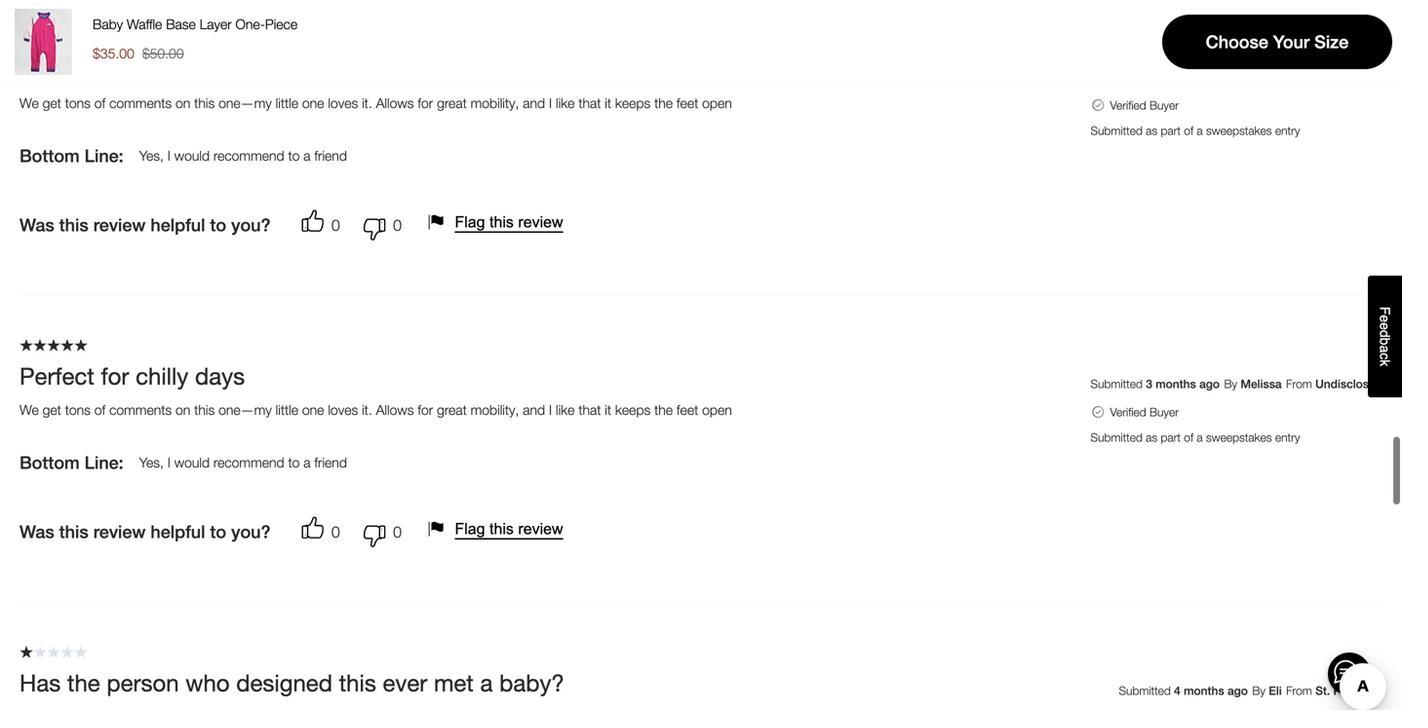 Task type: describe. For each thing, give the bounding box(es) containing it.
st.
[[1316, 685, 1330, 698]]

would for one
[[174, 148, 210, 164]]

was for perfect
[[20, 522, 54, 543]]

days
[[195, 362, 245, 390]]

bottom for perfect
[[20, 453, 80, 474]]

little for perfect for chilly days
[[276, 402, 298, 419]]

for for one
[[418, 95, 433, 111]]

flag for wish i had one
[[455, 214, 485, 231]]

person
[[107, 670, 179, 697]]

wish i had one
[[20, 55, 175, 83]]

2 vertical spatial ago
[[1228, 685, 1248, 698]]

a inside button
[[1377, 346, 1393, 353]]

wish
[[20, 55, 71, 83]]

choose your size button
[[1162, 15, 1392, 69]]

submitted as part of a sweepstakes entry for perfect for chilly days
[[1091, 431, 1300, 445]]

would for days
[[174, 455, 210, 471]]

verified buyer for days
[[1110, 406, 1179, 419]]

line: for i
[[85, 146, 124, 166]]

keeps for one
[[615, 95, 651, 111]]

bottom for wish
[[20, 146, 80, 166]]

like for wish i had one
[[556, 95, 575, 111]]

buyer for wish i had one
[[1150, 99, 1179, 112]]

open for perfect for chilly days
[[702, 402, 732, 419]]

4
[[1174, 685, 1181, 698]]

size
[[1315, 32, 1349, 52]]

was for wish
[[20, 215, 54, 236]]

choose
[[1206, 32, 1268, 52]]

ago for perfect for chilly days
[[1200, 378, 1220, 391]]

waffle
[[127, 16, 162, 32]]

verified buyer for one
[[1110, 99, 1179, 112]]

the for days
[[654, 402, 673, 419]]

recommend for wish i had one
[[213, 148, 284, 164]]

tons for perfect
[[65, 402, 91, 419]]

loves for wish i had one
[[328, 95, 358, 111]]

flag this review for perfect for chilly days
[[455, 521, 563, 538]]

allows for perfect for chilly days
[[376, 402, 414, 419]]

3 from from the top
[[1286, 685, 1312, 698]]

loves for perfect for chilly days
[[328, 402, 358, 419]]

by for wish i had one
[[1224, 70, 1237, 84]]

2 vertical spatial the
[[67, 670, 100, 697]]

was this review helpful to you? for chilly
[[20, 522, 271, 543]]

flag for perfect for chilly days
[[455, 521, 485, 538]]

flag this review button for perfect for chilly days
[[425, 518, 571, 541]]

one-
[[236, 16, 265, 32]]

entry for one
[[1275, 124, 1300, 138]]

submitted 3 months ago by melissa from undisclosed for days
[[1091, 378, 1383, 391]]

from for perfect for chilly days
[[1286, 378, 1312, 391]]

had
[[90, 55, 130, 83]]

little for wish i had one
[[276, 95, 298, 111]]

undisclosed for one
[[1316, 70, 1383, 84]]

0 vertical spatial one
[[136, 55, 175, 83]]

like for perfect for chilly days
[[556, 402, 575, 419]]

the for one
[[654, 95, 673, 111]]

your
[[1273, 32, 1310, 52]]

mobility, for perfect for chilly days
[[471, 402, 519, 419]]

by for perfect for chilly days
[[1224, 378, 1237, 391]]

entry for days
[[1275, 431, 1300, 445]]

get for wish
[[43, 95, 61, 111]]

keeps for days
[[615, 402, 651, 419]]

submitted as part of a sweepstakes entry for wish i had one
[[1091, 124, 1300, 138]]

ever
[[383, 670, 427, 697]]

one—my for perfect for chilly days
[[218, 402, 272, 419]]

was this review helpful to you? for had
[[20, 215, 271, 236]]

mn
[[1364, 685, 1383, 698]]

baby waffle base layer one-piece
[[93, 16, 298, 32]]

and for wish i had one
[[523, 95, 545, 111]]

2 vertical spatial months
[[1184, 685, 1224, 698]]

helpful for one
[[151, 215, 205, 236]]

you? for perfect for chilly days
[[231, 522, 271, 543]]

feet for wish i had one
[[677, 95, 698, 111]]

$50.00
[[142, 45, 184, 61]]

f e e d b a c k
[[1377, 307, 1393, 367]]

1 vertical spatial for
[[101, 362, 129, 390]]

comments for chilly
[[109, 402, 172, 419]]

b
[[1377, 338, 1393, 346]]

c
[[1377, 353, 1393, 360]]

part for days
[[1161, 431, 1181, 445]]

one for one
[[302, 95, 324, 111]]

and for perfect for chilly days
[[523, 402, 545, 419]]

friend for perfect for chilly days
[[314, 455, 347, 471]]

eli
[[1269, 685, 1282, 698]]

designed
[[236, 670, 332, 697]]

bottom line: for perfect
[[20, 453, 124, 474]]



Task type: vqa. For each thing, say whether or not it's contained in the screenshot.


Task type: locate. For each thing, give the bounding box(es) containing it.
0 vertical spatial feet
[[677, 95, 698, 111]]

2 great from the top
[[437, 402, 467, 419]]

1 vertical spatial on
[[176, 402, 190, 419]]

2 you? from the top
[[231, 522, 271, 543]]

verified for one
[[1110, 99, 1146, 112]]

0 vertical spatial recommend
[[213, 148, 284, 164]]

one—my down the one-
[[218, 95, 272, 111]]

1 vertical spatial verified
[[1110, 406, 1146, 419]]

0 vertical spatial the
[[654, 95, 673, 111]]

paul,
[[1334, 685, 1361, 698]]

from for wish i had one
[[1286, 70, 1312, 84]]

1 vertical spatial flag this review
[[455, 521, 563, 538]]

that for wish i had one
[[579, 95, 601, 111]]

2 submitted as part of a sweepstakes entry from the top
[[1091, 431, 1300, 445]]

ago for wish i had one
[[1200, 70, 1220, 84]]

1 vertical spatial allows
[[376, 402, 414, 419]]

0 vertical spatial for
[[418, 95, 433, 111]]

months for days
[[1156, 378, 1196, 391]]

tons down perfect
[[65, 402, 91, 419]]

0 vertical spatial ago
[[1200, 70, 1220, 84]]

melissa for days
[[1241, 378, 1282, 391]]

months
[[1156, 70, 1196, 84], [1156, 378, 1196, 391], [1184, 685, 1224, 698]]

f e e d b a c k button
[[1368, 276, 1402, 398]]

0 vertical spatial line:
[[85, 146, 124, 166]]

one—my for wish i had one
[[218, 95, 272, 111]]

$35.00
[[93, 45, 134, 61]]

0 vertical spatial comments
[[109, 95, 172, 111]]

feet
[[677, 95, 698, 111], [677, 402, 698, 419]]

0 vertical spatial submitted 3 months ago by melissa from undisclosed
[[1091, 70, 1383, 84]]

it
[[605, 95, 611, 111], [605, 402, 611, 419]]

2 helpful from the top
[[151, 522, 205, 543]]

0 vertical spatial we get tons of comments on this one—my little one loves it. allows for great mobility, and i like that it keeps the feet open
[[20, 95, 732, 111]]

0 vertical spatial tons
[[65, 95, 91, 111]]

1 vertical spatial yes, i would recommend to a friend
[[139, 455, 347, 471]]

buyer
[[1150, 99, 1179, 112], [1150, 406, 1179, 419]]

k
[[1377, 360, 1393, 367]]

flag this review for wish i had one
[[455, 214, 563, 231]]

tons
[[65, 95, 91, 111], [65, 402, 91, 419]]

on for days
[[176, 402, 190, 419]]

0 vertical spatial would
[[174, 148, 210, 164]]

you? for wish i had one
[[231, 215, 271, 236]]

0 vertical spatial months
[[1156, 70, 1196, 84]]

as for wish i had one
[[1146, 124, 1158, 138]]

1 vertical spatial melissa
[[1241, 378, 1282, 391]]

0 vertical spatial it
[[605, 95, 611, 111]]

0 vertical spatial yes, i would recommend to a friend
[[139, 148, 347, 164]]

2 line: from the top
[[85, 453, 124, 474]]

0 vertical spatial one—my
[[218, 95, 272, 111]]

we down the wish
[[20, 95, 39, 111]]

undisclosed down the size
[[1316, 70, 1383, 84]]

review
[[518, 214, 563, 231], [93, 215, 146, 236], [518, 521, 563, 538], [93, 522, 146, 543]]

allows for wish i had one
[[376, 95, 414, 111]]

1 vertical spatial 3
[[1146, 378, 1152, 391]]

1 verified from the top
[[1110, 99, 1146, 112]]

0 vertical spatial melissa
[[1241, 70, 1282, 84]]

1 vertical spatial one—my
[[218, 402, 272, 419]]

comments down perfect for chilly days
[[109, 402, 172, 419]]

2 sweepstakes from the top
[[1206, 431, 1272, 445]]

submitted as part of a sweepstakes entry
[[1091, 124, 1300, 138], [1091, 431, 1300, 445]]

that
[[579, 95, 601, 111], [579, 402, 601, 419]]

1 sweepstakes from the top
[[1206, 124, 1272, 138]]

0 vertical spatial you?
[[231, 215, 271, 236]]

2 it from the top
[[605, 402, 611, 419]]

2 bottom from the top
[[20, 453, 80, 474]]

piece
[[265, 16, 298, 32]]

1 great from the top
[[437, 95, 467, 111]]

1 was from the top
[[20, 215, 54, 236]]

1 bottom line: from the top
[[20, 146, 124, 166]]

1 and from the top
[[523, 95, 545, 111]]

1 it. from the top
[[362, 95, 372, 111]]

melissa for one
[[1241, 70, 1282, 84]]

the
[[654, 95, 673, 111], [654, 402, 673, 419], [67, 670, 100, 697]]

buyer for perfect for chilly days
[[1150, 406, 1179, 419]]

1 vertical spatial mobility,
[[471, 402, 519, 419]]

2 little from the top
[[276, 402, 298, 419]]

0 vertical spatial and
[[523, 95, 545, 111]]

1 vertical spatial tons
[[65, 402, 91, 419]]

great
[[437, 95, 467, 111], [437, 402, 467, 419]]

f
[[1377, 307, 1393, 315]]

1 vertical spatial it.
[[362, 402, 372, 419]]

as for perfect for chilly days
[[1146, 431, 1158, 445]]

who
[[186, 670, 230, 697]]

has
[[20, 670, 61, 697]]

yes, for had
[[139, 148, 164, 164]]

met
[[434, 670, 474, 697]]

we for wish i had one
[[20, 95, 39, 111]]

0 vertical spatial was this review helpful to you?
[[20, 215, 271, 236]]

comments
[[109, 95, 172, 111], [109, 402, 172, 419]]

melissa
[[1241, 70, 1282, 84], [1241, 378, 1282, 391]]

2 yes, i would recommend to a friend from the top
[[139, 455, 347, 471]]

1 vertical spatial one
[[302, 95, 324, 111]]

0 vertical spatial helpful
[[151, 215, 205, 236]]

0 vertical spatial by
[[1224, 70, 1237, 84]]

it. for one
[[362, 95, 372, 111]]

1 vertical spatial like
[[556, 402, 575, 419]]

2 flag from the top
[[455, 521, 485, 538]]

0 vertical spatial submitted as part of a sweepstakes entry
[[1091, 124, 1300, 138]]

0 vertical spatial bottom
[[20, 146, 80, 166]]

one for days
[[302, 402, 324, 419]]

0 vertical spatial was
[[20, 215, 54, 236]]

helpful
[[151, 215, 205, 236], [151, 522, 205, 543]]

submitted 3 months ago by melissa from undisclosed
[[1091, 70, 1383, 84], [1091, 378, 1383, 391]]

1 allows from the top
[[376, 95, 414, 111]]

1 vertical spatial flag this review button
[[425, 518, 571, 541]]

1 submitted 3 months ago by melissa from undisclosed from the top
[[1091, 70, 1383, 84]]

you?
[[231, 215, 271, 236], [231, 522, 271, 543]]

1 vertical spatial you?
[[231, 522, 271, 543]]

on down the "$50.00"
[[176, 95, 190, 111]]

1 that from the top
[[579, 95, 601, 111]]

2 that from the top
[[579, 402, 601, 419]]

1 open from the top
[[702, 95, 732, 111]]

0 vertical spatial it.
[[362, 95, 372, 111]]

2 open from the top
[[702, 402, 732, 419]]

friend for wish i had one
[[314, 148, 347, 164]]

one—my down days
[[218, 402, 272, 419]]

2 we get tons of comments on this one—my little one loves it. allows for great mobility, and i like that it keeps the feet open from the top
[[20, 402, 732, 419]]

1 as from the top
[[1146, 124, 1158, 138]]

feet for perfect for chilly days
[[677, 402, 698, 419]]

sweepstakes
[[1206, 124, 1272, 138], [1206, 431, 1272, 445]]

3 for days
[[1146, 378, 1152, 391]]

1 vertical spatial helpful
[[151, 522, 205, 543]]

0 vertical spatial little
[[276, 95, 298, 111]]

1 vertical spatial submitted 3 months ago by melissa from undisclosed
[[1091, 378, 1383, 391]]

1 submitted as part of a sweepstakes entry from the top
[[1091, 124, 1300, 138]]

1 flag from the top
[[455, 214, 485, 231]]

2 bottom line: from the top
[[20, 453, 124, 474]]

part
[[1161, 124, 1181, 138], [1161, 431, 1181, 445]]

2 allows from the top
[[376, 402, 414, 419]]

2 mobility, from the top
[[471, 402, 519, 419]]

1 we from the top
[[20, 95, 39, 111]]

1 loves from the top
[[328, 95, 358, 111]]

months for one
[[1156, 70, 1196, 84]]

2 tons from the top
[[65, 402, 91, 419]]

we get tons of comments on this one—my little one loves it. allows for great mobility, and i like that it keeps the feet open for perfect for chilly days
[[20, 402, 732, 419]]

1 you? from the top
[[231, 215, 271, 236]]

0 vertical spatial from
[[1286, 70, 1312, 84]]

undisclosed
[[1316, 70, 1383, 84], [1316, 378, 1383, 391]]

0 vertical spatial we
[[20, 95, 39, 111]]

one—my
[[218, 95, 272, 111], [218, 402, 272, 419]]

0 vertical spatial like
[[556, 95, 575, 111]]

1 line: from the top
[[85, 146, 124, 166]]

1 would from the top
[[174, 148, 210, 164]]

get
[[43, 95, 61, 111], [43, 402, 61, 419]]

2 part from the top
[[1161, 431, 1181, 445]]

1 vertical spatial would
[[174, 455, 210, 471]]

1 vertical spatial great
[[437, 402, 467, 419]]

comments down had
[[109, 95, 172, 111]]

1 on from the top
[[176, 95, 190, 111]]

was this review helpful to you?
[[20, 215, 271, 236], [20, 522, 271, 543]]

get down the wish
[[43, 95, 61, 111]]

1 buyer from the top
[[1150, 99, 1179, 112]]

1 little from the top
[[276, 95, 298, 111]]

2 friend from the top
[[314, 455, 347, 471]]

2 yes, from the top
[[139, 455, 164, 471]]

bottom
[[20, 146, 80, 166], [20, 453, 80, 474]]

0 vertical spatial as
[[1146, 124, 1158, 138]]

2 entry from the top
[[1275, 431, 1300, 445]]

0 vertical spatial yes,
[[139, 148, 164, 164]]

comments for had
[[109, 95, 172, 111]]

line: down perfect for chilly days
[[85, 453, 124, 474]]

2 on from the top
[[176, 402, 190, 419]]

one
[[136, 55, 175, 83], [302, 95, 324, 111], [302, 402, 324, 419]]

friend
[[314, 148, 347, 164], [314, 455, 347, 471]]

2 like from the top
[[556, 402, 575, 419]]

entry
[[1275, 124, 1300, 138], [1275, 431, 1300, 445]]

we for perfect for chilly days
[[20, 402, 39, 419]]

2 from from the top
[[1286, 378, 1312, 391]]

2 flag this review from the top
[[455, 521, 563, 538]]

1 vertical spatial loves
[[328, 402, 358, 419]]

2 and from the top
[[523, 402, 545, 419]]

1 from from the top
[[1286, 70, 1312, 84]]

verified
[[1110, 99, 1146, 112], [1110, 406, 1146, 419]]

1 vertical spatial verified buyer
[[1110, 406, 1179, 419]]

2 undisclosed from the top
[[1316, 378, 1383, 391]]

0 vertical spatial mobility,
[[471, 95, 519, 111]]

1 vertical spatial as
[[1146, 431, 1158, 445]]

great for perfect for chilly days
[[437, 402, 467, 419]]

by
[[1224, 70, 1237, 84], [1224, 378, 1237, 391], [1252, 685, 1266, 698]]

sweepstakes for one
[[1206, 124, 1272, 138]]

1 entry from the top
[[1275, 124, 1300, 138]]

1 mobility, from the top
[[471, 95, 519, 111]]

yes, for chilly
[[139, 455, 164, 471]]

flag this review
[[455, 214, 563, 231], [455, 521, 563, 538]]

0 vertical spatial verified buyer
[[1110, 99, 1179, 112]]

chilly
[[136, 362, 188, 390]]

open for wish i had one
[[702, 95, 732, 111]]

line: for for
[[85, 453, 124, 474]]

submitted 3 months ago by melissa from undisclosed for one
[[1091, 70, 1383, 84]]

flag this review button
[[425, 211, 571, 234], [425, 518, 571, 541]]

great for wish i had one
[[437, 95, 467, 111]]

submitted
[[1091, 70, 1143, 84], [1091, 124, 1143, 138], [1091, 378, 1143, 391], [1091, 431, 1143, 445], [1119, 685, 1171, 698]]

perfect
[[20, 362, 94, 390]]

0
[[331, 216, 340, 235], [393, 216, 402, 235], [331, 523, 340, 542], [393, 523, 402, 542]]

line:
[[85, 146, 124, 166], [85, 453, 124, 474]]

tons for wish
[[65, 95, 91, 111]]

0 vertical spatial buyer
[[1150, 99, 1179, 112]]

flag
[[455, 214, 485, 231], [455, 521, 485, 538]]

recommend for perfect for chilly days
[[213, 455, 284, 471]]

2 would from the top
[[174, 455, 210, 471]]

we down perfect
[[20, 402, 39, 419]]

get for perfect
[[43, 402, 61, 419]]

bottom line: for wish
[[20, 146, 124, 166]]

allows
[[376, 95, 414, 111], [376, 402, 414, 419]]

part for one
[[1161, 124, 1181, 138]]

1 melissa from the top
[[1241, 70, 1282, 84]]

baby
[[93, 16, 123, 32]]

1 vertical spatial buyer
[[1150, 406, 1179, 419]]

0 vertical spatial allows
[[376, 95, 414, 111]]

get down perfect
[[43, 402, 61, 419]]

2 keeps from the top
[[615, 402, 651, 419]]

1 vertical spatial was
[[20, 522, 54, 543]]

bottom line: down perfect
[[20, 453, 124, 474]]

1 vertical spatial little
[[276, 402, 298, 419]]

e up d
[[1377, 315, 1393, 323]]

2 e from the top
[[1377, 323, 1393, 331]]

mobility, for wish i had one
[[471, 95, 519, 111]]

1 3 from the top
[[1146, 70, 1152, 84]]

undisclosed for days
[[1316, 378, 1383, 391]]

2 vertical spatial one
[[302, 402, 324, 419]]

we get tons of comments on this one—my little one loves it. allows for great mobility, and i like that it keeps the feet open for wish i had one
[[20, 95, 732, 111]]

1 helpful from the top
[[151, 215, 205, 236]]

for for days
[[418, 402, 433, 419]]

1 vertical spatial flag
[[455, 521, 485, 538]]

it. for days
[[362, 402, 372, 419]]

2 3 from the top
[[1146, 378, 1152, 391]]

1 vertical spatial feet
[[677, 402, 698, 419]]

1 vertical spatial comments
[[109, 402, 172, 419]]

0 vertical spatial great
[[437, 95, 467, 111]]

0 vertical spatial verified
[[1110, 99, 1146, 112]]

ago
[[1200, 70, 1220, 84], [1200, 378, 1220, 391], [1228, 685, 1248, 698]]

1 vertical spatial it
[[605, 402, 611, 419]]

0 vertical spatial keeps
[[615, 95, 651, 111]]

1 verified buyer from the top
[[1110, 99, 1179, 112]]

1 vertical spatial we get tons of comments on this one—my little one loves it. allows for great mobility, and i like that it keeps the feet open
[[20, 402, 732, 419]]

1 vertical spatial entry
[[1275, 431, 1300, 445]]

1 vertical spatial recommend
[[213, 455, 284, 471]]

bottom line:
[[20, 146, 124, 166], [20, 453, 124, 474]]

line: down had
[[85, 146, 124, 166]]

0 vertical spatial flag this review
[[455, 214, 563, 231]]

1 one—my from the top
[[218, 95, 272, 111]]

1 vertical spatial ago
[[1200, 378, 1220, 391]]

2 melissa from the top
[[1241, 378, 1282, 391]]

1 get from the top
[[43, 95, 61, 111]]

1 was this review helpful to you? from the top
[[20, 215, 271, 236]]

0 vertical spatial on
[[176, 95, 190, 111]]

little
[[276, 95, 298, 111], [276, 402, 298, 419]]

undisclosed down k
[[1316, 378, 1383, 391]]

0 vertical spatial friend
[[314, 148, 347, 164]]

baby?
[[499, 670, 564, 697]]

2 vertical spatial by
[[1252, 685, 1266, 698]]

2 verified buyer from the top
[[1110, 406, 1179, 419]]

2 comments from the top
[[109, 402, 172, 419]]

1 feet from the top
[[677, 95, 698, 111]]

as
[[1146, 124, 1158, 138], [1146, 431, 1158, 445]]

perfect for chilly days
[[20, 362, 245, 390]]

0 vertical spatial 3
[[1146, 70, 1152, 84]]

submitted 4 months ago by eli from st. paul, mn
[[1119, 685, 1383, 698]]

1 flag this review from the top
[[455, 214, 563, 231]]

on
[[176, 95, 190, 111], [176, 402, 190, 419]]

for
[[418, 95, 433, 111], [101, 362, 129, 390], [418, 402, 433, 419]]

from
[[1286, 70, 1312, 84], [1286, 378, 1312, 391], [1286, 685, 1312, 698]]

1 vertical spatial from
[[1286, 378, 1312, 391]]

0 button
[[302, 206, 348, 245], [348, 206, 410, 245], [302, 513, 348, 552], [348, 513, 410, 552]]

d
[[1377, 331, 1393, 338]]

e
[[1377, 315, 1393, 323], [1377, 323, 1393, 331]]

2 feet from the top
[[677, 402, 698, 419]]

1 comments from the top
[[109, 95, 172, 111]]

it.
[[362, 95, 372, 111], [362, 402, 372, 419]]

0 vertical spatial flag this review button
[[425, 211, 571, 234]]

0 vertical spatial entry
[[1275, 124, 1300, 138]]

1 vertical spatial months
[[1156, 378, 1196, 391]]

2 verified from the top
[[1110, 406, 1146, 419]]

0 vertical spatial get
[[43, 95, 61, 111]]

flag this review button for wish i had one
[[425, 211, 571, 234]]

1 tons from the top
[[65, 95, 91, 111]]

verified buyer
[[1110, 99, 1179, 112], [1110, 406, 1179, 419]]

1 keeps from the top
[[615, 95, 651, 111]]

open
[[702, 95, 732, 111], [702, 402, 732, 419]]

yes,
[[139, 148, 164, 164], [139, 455, 164, 471]]

2 loves from the top
[[328, 402, 358, 419]]

yes, i would recommend to a friend for one
[[139, 148, 347, 164]]

loves
[[328, 95, 358, 111], [328, 402, 358, 419]]

it for days
[[605, 402, 611, 419]]

e up b
[[1377, 323, 1393, 331]]

recommend
[[213, 148, 284, 164], [213, 455, 284, 471]]

like
[[556, 95, 575, 111], [556, 402, 575, 419]]

https://images.thenorthface.com/is/image/thenorthface/nf0a7wwk_wug_hero?$color swatch$ image
[[10, 9, 76, 75]]

2 it. from the top
[[362, 402, 372, 419]]

has the person who designed this ever met a baby?
[[20, 670, 564, 697]]

2 submitted 3 months ago by melissa from undisclosed from the top
[[1091, 378, 1383, 391]]

mobility,
[[471, 95, 519, 111], [471, 402, 519, 419]]

2 flag this review button from the top
[[425, 518, 571, 541]]

1 yes, i would recommend to a friend from the top
[[139, 148, 347, 164]]

keeps
[[615, 95, 651, 111], [615, 402, 651, 419]]

1 recommend from the top
[[213, 148, 284, 164]]

1 undisclosed from the top
[[1316, 70, 1383, 84]]

this
[[194, 95, 215, 111], [490, 214, 514, 231], [59, 215, 88, 236], [194, 402, 215, 419], [490, 521, 514, 538], [59, 522, 88, 543], [339, 670, 376, 697]]

bottom down perfect
[[20, 453, 80, 474]]

was
[[20, 215, 54, 236], [20, 522, 54, 543]]

1 yes, from the top
[[139, 148, 164, 164]]

on for one
[[176, 95, 190, 111]]

to
[[288, 148, 300, 164], [210, 215, 226, 236], [288, 455, 300, 471], [210, 522, 226, 543]]

2 was from the top
[[20, 522, 54, 543]]

2 as from the top
[[1146, 431, 1158, 445]]

1 vertical spatial we
[[20, 402, 39, 419]]

0 vertical spatial open
[[702, 95, 732, 111]]

2 get from the top
[[43, 402, 61, 419]]

1 it from the top
[[605, 95, 611, 111]]

0 vertical spatial flag
[[455, 214, 485, 231]]

2 recommend from the top
[[213, 455, 284, 471]]

1 like from the top
[[556, 95, 575, 111]]

bottom down the wish
[[20, 146, 80, 166]]

on down 'chilly'
[[176, 402, 190, 419]]

1 vertical spatial that
[[579, 402, 601, 419]]

1 bottom from the top
[[20, 146, 80, 166]]

i
[[78, 55, 84, 83], [549, 95, 552, 111], [167, 148, 171, 164], [549, 402, 552, 419], [167, 455, 171, 471]]

1 vertical spatial was this review helpful to you?
[[20, 522, 271, 543]]

2 one—my from the top
[[218, 402, 272, 419]]

it for one
[[605, 95, 611, 111]]

verified for days
[[1110, 406, 1146, 419]]

tons down wish i had one
[[65, 95, 91, 111]]

2 vertical spatial from
[[1286, 685, 1312, 698]]

a
[[1197, 124, 1203, 138], [304, 148, 311, 164], [1377, 346, 1393, 353], [1197, 431, 1203, 445], [304, 455, 311, 471], [480, 670, 493, 697]]

yes, i would recommend to a friend for days
[[139, 455, 347, 471]]

2 was this review helpful to you? from the top
[[20, 522, 271, 543]]

3
[[1146, 70, 1152, 84], [1146, 378, 1152, 391]]

3 for one
[[1146, 70, 1152, 84]]

bottom line: down wish i had one
[[20, 146, 124, 166]]

1 vertical spatial bottom
[[20, 453, 80, 474]]

1 vertical spatial open
[[702, 402, 732, 419]]

1 we get tons of comments on this one—my little one loves it. allows for great mobility, and i like that it keeps the feet open from the top
[[20, 95, 732, 111]]

0 vertical spatial that
[[579, 95, 601, 111]]

2 buyer from the top
[[1150, 406, 1179, 419]]

1 e from the top
[[1377, 315, 1393, 323]]

1 flag this review button from the top
[[425, 211, 571, 234]]

that for perfect for chilly days
[[579, 402, 601, 419]]

we get tons of comments on this one—my little one loves it. allows for great mobility, and i like that it keeps the feet open
[[20, 95, 732, 111], [20, 402, 732, 419]]

1 vertical spatial get
[[43, 402, 61, 419]]

2 we from the top
[[20, 402, 39, 419]]

helpful for days
[[151, 522, 205, 543]]

layer
[[200, 16, 232, 32]]

0 vertical spatial bottom line:
[[20, 146, 124, 166]]

1 part from the top
[[1161, 124, 1181, 138]]

1 friend from the top
[[314, 148, 347, 164]]

sweepstakes for days
[[1206, 431, 1272, 445]]

0 vertical spatial part
[[1161, 124, 1181, 138]]

1 vertical spatial keeps
[[615, 402, 651, 419]]

1 vertical spatial the
[[654, 402, 673, 419]]

base
[[166, 16, 196, 32]]

2 vertical spatial for
[[418, 402, 433, 419]]

choose your size
[[1206, 32, 1349, 52]]



